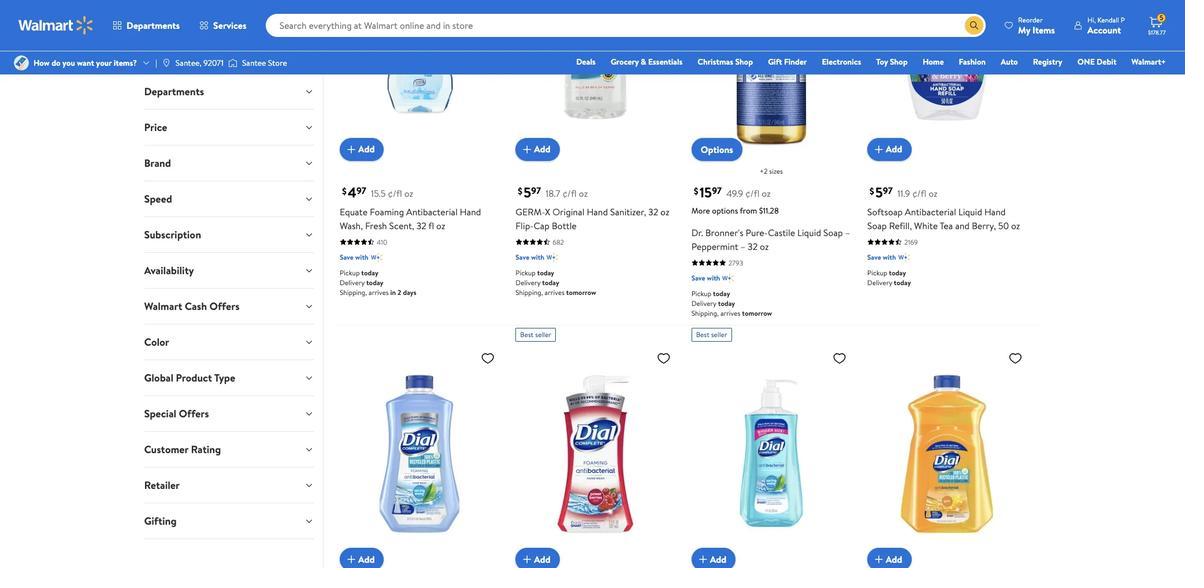Task type: vqa. For each thing, say whether or not it's contained in the screenshot.


Task type: describe. For each thing, give the bounding box(es) containing it.
dr. bronner's pure-castile liquid soap – peppermint – 32 oz image
[[692, 0, 852, 152]]

0 vertical spatial departments
[[127, 19, 180, 32]]

oz right 11.9
[[929, 187, 938, 200]]

gift finder link
[[763, 55, 812, 68]]

hi,
[[1088, 15, 1096, 25]]

shipping, for 5
[[516, 288, 543, 298]]

grocery
[[611, 56, 639, 68]]

christmas
[[698, 56, 734, 68]]

cash
[[185, 299, 207, 314]]

walmart plus image
[[547, 252, 558, 263]]

walmart plus image for 4
[[371, 252, 382, 263]]

how do you want your items?
[[34, 57, 137, 69]]

|
[[156, 57, 157, 69]]

15.5
[[371, 187, 386, 200]]

dial complete antibacterial foaming hand wash, power berries, 7.5 fl oz image
[[516, 347, 676, 563]]

registry link
[[1028, 55, 1068, 68]]

97 for $ 5 97 18.7 ¢/fl oz germ-x original hand sanitizer, 32 oz flip-cap bottle
[[531, 184, 541, 197]]

from
[[740, 205, 757, 217]]

5 for $ 5 97 11.9 ¢/fl oz softsoap antibacterial liquid hand soap refill, white tea and berry, 50 oz
[[876, 182, 883, 202]]

speed button
[[135, 182, 323, 217]]

finder
[[784, 56, 807, 68]]

santee,
[[176, 57, 202, 69]]

hand for $ 5 97 18.7 ¢/fl oz germ-x original hand sanitizer, 32 oz flip-cap bottle
[[587, 206, 608, 218]]

color
[[144, 335, 169, 350]]

save with down peppermint
[[692, 273, 721, 283]]

subscription tab
[[135, 217, 323, 253]]

options link
[[692, 138, 743, 161]]

1 horizontal spatial pickup today delivery today shipping, arrives tomorrow
[[692, 289, 772, 318]]

+2
[[760, 166, 768, 176]]

one debit link
[[1073, 55, 1122, 68]]

special offers button
[[135, 397, 323, 432]]

you
[[62, 57, 75, 69]]

0 vertical spatial departments button
[[103, 12, 190, 39]]

1 horizontal spatial offers
[[210, 299, 240, 314]]

oz up original
[[579, 187, 588, 200]]

save with for $ 5 97 18.7 ¢/fl oz germ-x original hand sanitizer, 32 oz flip-cap bottle
[[516, 252, 545, 262]]

x
[[545, 206, 551, 218]]

services
[[213, 19, 247, 32]]

save with for $ 4 97 15.5 ¢/fl oz equate foaming antibacterial hand wash, fresh scent, 32 fl oz
[[340, 252, 369, 262]]

$ 5 97 18.7 ¢/fl oz germ-x original hand sanitizer, 32 oz flip-cap bottle
[[516, 182, 670, 232]]

product
[[176, 371, 212, 386]]

germ-
[[516, 206, 545, 218]]

pickup today delivery today shipping, arrives in 2 days
[[340, 268, 417, 298]]

410
[[377, 237, 388, 247]]

search icon image
[[970, 21, 979, 30]]

do
[[52, 57, 61, 69]]

oz right fl
[[436, 219, 445, 232]]

delivery inside pickup today delivery today
[[868, 278, 893, 288]]

1 horizontal spatial add to cart image
[[696, 553, 710, 567]]

add to cart image for dial complete antibacterial liquid hand soap refill, gold, 52 fl oz image
[[872, 553, 886, 567]]

home
[[923, 56, 944, 68]]

hand for $ 4 97 15.5 ¢/fl oz equate foaming antibacterial hand wash, fresh scent, 32 fl oz
[[460, 206, 481, 218]]

special offers tab
[[135, 397, 323, 432]]

682
[[553, 237, 564, 247]]

add to favorites list, dial complete antibacterial liquid hand soap, spring water, 11 fl oz image
[[833, 351, 847, 366]]

dial complete antibacterial liquid hand soap, spring water, 11 fl oz image
[[692, 347, 852, 563]]

gifting tab
[[135, 504, 323, 539]]

add for add to cart image for 4
[[358, 143, 375, 156]]

flip-
[[516, 219, 534, 232]]

best seller for dial complete antibacterial foaming hand wash, power berries, 7.5 fl oz image
[[520, 330, 552, 340]]

save for $ 4 97 15.5 ¢/fl oz equate foaming antibacterial hand wash, fresh scent, 32 fl oz
[[340, 252, 354, 262]]

2169
[[905, 237, 918, 247]]

fresh
[[365, 219, 387, 232]]

with for $ 4 97 15.5 ¢/fl oz equate foaming antibacterial hand wash, fresh scent, 32 fl oz
[[355, 252, 369, 262]]

Search search field
[[266, 14, 986, 37]]

1 horizontal spatial walmart plus image
[[723, 273, 734, 284]]

2 horizontal spatial shipping,
[[692, 308, 719, 318]]

32 inside $ 4 97 15.5 ¢/fl oz equate foaming antibacterial hand wash, fresh scent, 32 fl oz
[[417, 219, 427, 232]]

store
[[268, 57, 287, 69]]

 image for how do you want your items?
[[14, 55, 29, 71]]

soap inside $ 5 97 11.9 ¢/fl oz softsoap antibacterial liquid hand soap refill, white tea and berry, 50 oz
[[868, 219, 887, 232]]

brand tab
[[135, 146, 323, 181]]

price button
[[135, 110, 323, 145]]

50
[[999, 219, 1009, 232]]

santee
[[242, 57, 266, 69]]

best for dial complete antibacterial liquid hand soap, spring water, 11 fl oz image
[[696, 330, 710, 340]]

rating
[[191, 443, 221, 457]]

5 $178.77
[[1149, 13, 1166, 36]]

97 for $ 4 97 15.5 ¢/fl oz equate foaming antibacterial hand wash, fresh scent, 32 fl oz
[[357, 184, 366, 197]]

retailer tab
[[135, 468, 323, 503]]

0 horizontal spatial pickup today delivery today shipping, arrives tomorrow
[[516, 268, 596, 298]]

walmart cash offers button
[[135, 289, 323, 324]]

18.7
[[546, 187, 561, 200]]

santee, 92071
[[176, 57, 224, 69]]

walmart plus image for 5
[[899, 252, 910, 263]]

$ for $ 15 97 49.9 ¢/fl oz more options from $11.28
[[694, 185, 699, 198]]

availability
[[144, 264, 194, 278]]

add for add to cart image corresponding to 5
[[886, 143, 903, 156]]

 image for santee store
[[228, 57, 238, 69]]

walmart image
[[18, 16, 94, 35]]

tea
[[940, 219, 953, 232]]

departments tab
[[135, 74, 323, 109]]

1 vertical spatial tomorrow
[[742, 308, 772, 318]]

add to favorites list, dial complete antibacterial foaming hand wash, power berries, 7.5 fl oz image
[[657, 351, 671, 366]]

deals
[[577, 56, 596, 68]]

0 vertical spatial –
[[845, 226, 850, 239]]

$ 15 97 49.9 ¢/fl oz more options from $11.28
[[692, 182, 779, 217]]

deals link
[[571, 55, 601, 68]]

foaming
[[370, 206, 404, 218]]

global product type
[[144, 371, 235, 386]]

32 inside dr. bronner's pure-castile liquid soap – peppermint – 32 oz
[[748, 240, 758, 253]]

&
[[641, 56, 647, 68]]

debit
[[1097, 56, 1117, 68]]

add to favorites list, dial complete antibacterial foaming hand soap refill, spring water, 32 fl oz image
[[481, 351, 495, 366]]

my
[[1019, 23, 1031, 36]]

your
[[96, 57, 112, 69]]

global product type tab
[[135, 361, 323, 396]]

add to cart image for 5
[[872, 143, 886, 156]]

registry
[[1033, 56, 1063, 68]]

49.9
[[727, 187, 744, 200]]

toy shop
[[877, 56, 908, 68]]

santee store
[[242, 57, 287, 69]]

grocery & essentials
[[611, 56, 683, 68]]

gifting button
[[135, 504, 323, 539]]

christmas shop link
[[693, 55, 758, 68]]

pickup today delivery today
[[868, 268, 911, 288]]

oz right 15.5
[[404, 187, 413, 200]]

brand button
[[135, 146, 323, 181]]

dr.
[[692, 226, 703, 239]]

color tab
[[135, 325, 323, 360]]

¢/fl for $ 4 97 15.5 ¢/fl oz equate foaming antibacterial hand wash, fresh scent, 32 fl oz
[[388, 187, 402, 200]]

¢/fl for $ 5 97 11.9 ¢/fl oz softsoap antibacterial liquid hand soap refill, white tea and berry, 50 oz
[[913, 187, 927, 200]]

customer rating
[[144, 443, 221, 457]]

add for add to cart icon corresponding to dial complete antibacterial liquid hand soap refill, gold, 52 fl oz image
[[886, 554, 903, 567]]

delivery inside pickup today delivery today shipping, arrives in 2 days
[[340, 278, 365, 288]]

1 vertical spatial –
[[741, 240, 746, 253]]

$ 4 97 15.5 ¢/fl oz equate foaming antibacterial hand wash, fresh scent, 32 fl oz
[[340, 182, 481, 232]]

15
[[700, 182, 712, 202]]

save with for $ 5 97 11.9 ¢/fl oz softsoap antibacterial liquid hand soap refill, white tea and berry, 50 oz
[[868, 252, 896, 262]]

days
[[403, 288, 417, 298]]

$ 5 97 11.9 ¢/fl oz softsoap antibacterial liquid hand soap refill, white tea and berry, 50 oz
[[868, 182, 1021, 232]]

speed tab
[[135, 182, 323, 217]]

with down peppermint
[[707, 273, 721, 283]]

auto link
[[996, 55, 1024, 68]]

4
[[348, 182, 357, 202]]

subscription
[[144, 228, 201, 242]]

gifting
[[144, 514, 177, 529]]

shop for toy shop
[[890, 56, 908, 68]]

softsoap antibacterial liquid hand soap refill, white tea and berry, 50 oz image
[[868, 0, 1027, 152]]

$11.28
[[759, 205, 779, 217]]

best for dial complete antibacterial foaming hand wash, power berries, 7.5 fl oz image
[[520, 330, 534, 340]]



Task type: locate. For each thing, give the bounding box(es) containing it.
with up pickup today delivery today shipping, arrives in 2 days
[[355, 252, 369, 262]]

$ for $ 5 97 18.7 ¢/fl oz germ-x original hand sanitizer, 32 oz flip-cap bottle
[[518, 185, 523, 198]]

shipping, inside pickup today delivery today shipping, arrives in 2 days
[[340, 288, 367, 298]]

5 up $178.77
[[1160, 13, 1164, 23]]

walmart+
[[1132, 56, 1167, 68]]

items?
[[114, 57, 137, 69]]

97 inside $ 15 97 49.9 ¢/fl oz more options from $11.28
[[712, 184, 722, 197]]

save for $ 5 97 18.7 ¢/fl oz germ-x original hand sanitizer, 32 oz flip-cap bottle
[[516, 252, 530, 262]]

auto
[[1001, 56, 1018, 68]]

97 for $ 15 97 49.9 ¢/fl oz more options from $11.28
[[712, 184, 722, 197]]

in
[[391, 288, 396, 298]]

arrives inside pickup today delivery today shipping, arrives in 2 days
[[369, 288, 389, 298]]

0 horizontal spatial offers
[[179, 407, 209, 421]]

with for $ 5 97 11.9 ¢/fl oz softsoap antibacterial liquid hand soap refill, white tea and berry, 50 oz
[[883, 252, 896, 262]]

original
[[553, 206, 585, 218]]

seller for dial complete antibacterial liquid hand soap, spring water, 11 fl oz image
[[711, 330, 727, 340]]

$ for $ 4 97 15.5 ¢/fl oz equate foaming antibacterial hand wash, fresh scent, 32 fl oz
[[342, 185, 347, 198]]

1 horizontal spatial arrives
[[545, 288, 565, 298]]

– left refill,
[[845, 226, 850, 239]]

antibacterial up white
[[905, 206, 957, 218]]

¢/fl for $ 5 97 18.7 ¢/fl oz germ-x original hand sanitizer, 32 oz flip-cap bottle
[[563, 187, 577, 200]]

global
[[144, 371, 173, 386]]

0 horizontal spatial –
[[741, 240, 746, 253]]

1 horizontal spatial best
[[696, 330, 710, 340]]

dial complete antibacterial foaming hand soap refill, spring water, 32 fl oz image
[[340, 347, 500, 563]]

pickup
[[340, 268, 360, 278], [516, 268, 536, 278], [868, 268, 888, 278], [692, 289, 712, 299]]

shop right christmas
[[735, 56, 753, 68]]

97 inside $ 5 97 18.7 ¢/fl oz germ-x original hand sanitizer, 32 oz flip-cap bottle
[[531, 184, 541, 197]]

bronner's
[[706, 226, 744, 239]]

walmart+ link
[[1127, 55, 1172, 68]]

0 vertical spatial offers
[[210, 299, 240, 314]]

scent,
[[389, 219, 414, 232]]

5 for $ 5 97 18.7 ¢/fl oz germ-x original hand sanitizer, 32 oz flip-cap bottle
[[524, 182, 531, 202]]

$ for $ 5 97 11.9 ¢/fl oz softsoap antibacterial liquid hand soap refill, white tea and berry, 50 oz
[[870, 185, 875, 198]]

departments inside departments 'tab'
[[144, 84, 204, 99]]

add to favorites list, dial complete antibacterial liquid hand soap refill, gold, 52 fl oz image
[[1009, 351, 1023, 366]]

hi, kendall p account
[[1088, 15, 1125, 36]]

Walmart Site-Wide search field
[[266, 14, 986, 37]]

color button
[[135, 325, 323, 360]]

antibacterial up fl
[[406, 206, 458, 218]]

toy
[[877, 56, 888, 68]]

special
[[144, 407, 176, 421]]

save up pickup today delivery today
[[868, 252, 882, 262]]

$ left 4
[[342, 185, 347, 198]]

electronics link
[[817, 55, 867, 68]]

add to cart image for dial complete antibacterial foaming hand wash, power berries, 7.5 fl oz image
[[520, 553, 534, 567]]

1 horizontal spatial –
[[845, 226, 850, 239]]

offers right 'cash'
[[210, 299, 240, 314]]

fl
[[429, 219, 434, 232]]

walmart plus image down 2169
[[899, 252, 910, 263]]

type
[[214, 371, 235, 386]]

2
[[398, 288, 401, 298]]

liquid up and
[[959, 206, 983, 218]]

oz
[[404, 187, 413, 200], [579, 187, 588, 200], [762, 187, 771, 200], [929, 187, 938, 200], [661, 206, 670, 218], [436, 219, 445, 232], [1012, 219, 1021, 232], [760, 240, 769, 253]]

0 horizontal spatial 32
[[417, 219, 427, 232]]

services button
[[190, 12, 256, 39]]

97 left 15.5
[[357, 184, 366, 197]]

oz right 50
[[1012, 219, 1021, 232]]

32 left fl
[[417, 219, 427, 232]]

0 vertical spatial 32
[[649, 206, 659, 218]]

11.9
[[898, 187, 910, 200]]

97 inside $ 4 97 15.5 ¢/fl oz equate foaming antibacterial hand wash, fresh scent, 32 fl oz
[[357, 184, 366, 197]]

availability tab
[[135, 253, 323, 288]]

save with left walmart plus image
[[516, 252, 545, 262]]

oz inside $ 15 97 49.9 ¢/fl oz more options from $11.28
[[762, 187, 771, 200]]

departments up |
[[127, 19, 180, 32]]

2 horizontal spatial 5
[[1160, 13, 1164, 23]]

kendall
[[1098, 15, 1120, 25]]

add to cart image for dial complete antibacterial foaming hand soap refill, spring water, 32 fl oz image
[[344, 553, 358, 567]]

1 horizontal spatial antibacterial
[[905, 206, 957, 218]]

white
[[915, 219, 938, 232]]

walmart cash offers
[[144, 299, 240, 314]]

christmas shop
[[698, 56, 753, 68]]

3 ¢/fl from the left
[[746, 187, 760, 200]]

electronics
[[822, 56, 862, 68]]

hand inside $ 5 97 11.9 ¢/fl oz softsoap antibacterial liquid hand soap refill, white tea and berry, 50 oz
[[985, 206, 1006, 218]]

sanitizer,
[[610, 206, 646, 218]]

 image
[[14, 55, 29, 71], [228, 57, 238, 69]]

¢/fl inside $ 5 97 18.7 ¢/fl oz germ-x original hand sanitizer, 32 oz flip-cap bottle
[[563, 187, 577, 200]]

liquid inside dr. bronner's pure-castile liquid soap – peppermint – 32 oz
[[798, 226, 822, 239]]

walmart plus image down 410
[[371, 252, 382, 263]]

$ left 15
[[694, 185, 699, 198]]

antibacterial
[[406, 206, 458, 218], [905, 206, 957, 218]]

$ up germ-
[[518, 185, 523, 198]]

add for add to cart image to the middle
[[710, 554, 727, 567]]

save
[[340, 252, 354, 262], [516, 252, 530, 262], [868, 252, 882, 262], [692, 273, 706, 283]]

5 inside 5 $178.77
[[1160, 13, 1164, 23]]

0 vertical spatial tomorrow
[[566, 288, 596, 298]]

shipping, for 4
[[340, 288, 367, 298]]

2 97 from the left
[[531, 184, 541, 197]]

toy shop link
[[871, 55, 913, 68]]

seller for dial complete antibacterial foaming hand wash, power berries, 7.5 fl oz image
[[535, 330, 552, 340]]

1 horizontal spatial soap
[[868, 219, 887, 232]]

2 vertical spatial 32
[[748, 240, 758, 253]]

add for dial complete antibacterial foaming hand wash, power berries, 7.5 fl oz image's add to cart icon
[[534, 554, 551, 567]]

1 vertical spatial 32
[[417, 219, 427, 232]]

delivery
[[340, 278, 365, 288], [516, 278, 541, 288], [868, 278, 893, 288], [692, 299, 717, 308]]

walmart cash offers tab
[[135, 289, 323, 324]]

today
[[361, 268, 379, 278], [537, 268, 555, 278], [889, 268, 906, 278], [366, 278, 384, 288], [542, 278, 560, 288], [894, 278, 911, 288], [713, 289, 730, 299], [718, 299, 735, 308]]

¢/fl inside $ 15 97 49.9 ¢/fl oz more options from $11.28
[[746, 187, 760, 200]]

5 up germ-
[[524, 182, 531, 202]]

departments button down "92071"
[[135, 74, 323, 109]]

add to cart image
[[344, 143, 358, 156], [872, 143, 886, 156], [696, 553, 710, 567]]

1 horizontal spatial liquid
[[959, 206, 983, 218]]

arrives
[[369, 288, 389, 298], [545, 288, 565, 298], [721, 308, 741, 318]]

departments
[[127, 19, 180, 32], [144, 84, 204, 99]]

0 horizontal spatial best
[[520, 330, 534, 340]]

32 inside $ 5 97 18.7 ¢/fl oz germ-x original hand sanitizer, 32 oz flip-cap bottle
[[649, 206, 659, 218]]

items
[[1033, 23, 1055, 36]]

pickup today delivery today shipping, arrives tomorrow down 2793
[[692, 289, 772, 318]]

2 horizontal spatial walmart plus image
[[899, 252, 910, 263]]

2 best seller from the left
[[696, 330, 727, 340]]

1 horizontal spatial best seller
[[696, 330, 727, 340]]

walmart plus image
[[371, 252, 382, 263], [899, 252, 910, 263], [723, 273, 734, 284]]

soap down softsoap
[[868, 219, 887, 232]]

pickup inside pickup today delivery today
[[868, 268, 888, 278]]

 image right "92071"
[[228, 57, 238, 69]]

1 vertical spatial departments
[[144, 84, 204, 99]]

1 vertical spatial departments button
[[135, 74, 323, 109]]

2 hand from the left
[[587, 206, 608, 218]]

0 horizontal spatial shipping,
[[340, 288, 367, 298]]

0 horizontal spatial shop
[[735, 56, 753, 68]]

departments down santee,
[[144, 84, 204, 99]]

0 horizontal spatial seller
[[535, 330, 552, 340]]

with up pickup today delivery today
[[883, 252, 896, 262]]

price tab
[[135, 110, 323, 145]]

pickup today delivery today shipping, arrives tomorrow down walmart plus image
[[516, 268, 596, 298]]

price
[[144, 120, 167, 135]]

0 horizontal spatial 5
[[524, 182, 531, 202]]

32
[[649, 206, 659, 218], [417, 219, 427, 232], [748, 240, 758, 253]]

2793
[[729, 258, 743, 268]]

save with up pickup today delivery today
[[868, 252, 896, 262]]

save for $ 5 97 11.9 ¢/fl oz softsoap antibacterial liquid hand soap refill, white tea and berry, 50 oz
[[868, 252, 882, 262]]

4 $ from the left
[[870, 185, 875, 198]]

one debit
[[1078, 56, 1117, 68]]

oz down pure-
[[760, 240, 769, 253]]

with
[[355, 252, 369, 262], [531, 252, 545, 262], [883, 252, 896, 262], [707, 273, 721, 283]]

2 best from the left
[[696, 330, 710, 340]]

oz left more
[[661, 206, 670, 218]]

0 horizontal spatial walmart plus image
[[371, 252, 382, 263]]

1 horizontal spatial hand
[[587, 206, 608, 218]]

brand
[[144, 156, 171, 171]]

special offers
[[144, 407, 209, 421]]

best seller for dial complete antibacterial liquid hand soap, spring water, 11 fl oz image
[[696, 330, 727, 340]]

1 ¢/fl from the left
[[388, 187, 402, 200]]

1 hand from the left
[[460, 206, 481, 218]]

cap
[[534, 219, 550, 232]]

arrives left in
[[369, 288, 389, 298]]

liquid inside $ 5 97 11.9 ¢/fl oz softsoap antibacterial liquid hand soap refill, white tea and berry, 50 oz
[[959, 206, 983, 218]]

arrives for 4
[[369, 288, 389, 298]]

0 horizontal spatial  image
[[14, 55, 29, 71]]

walmart
[[144, 299, 182, 314]]

– up 2793
[[741, 240, 746, 253]]

97 left 11.9
[[883, 184, 893, 197]]

arrives down 2793
[[721, 308, 741, 318]]

–
[[845, 226, 850, 239], [741, 240, 746, 253]]

0 horizontal spatial liquid
[[798, 226, 822, 239]]

97 left 49.9
[[712, 184, 722, 197]]

1 vertical spatial offers
[[179, 407, 209, 421]]

32 down pure-
[[748, 240, 758, 253]]

0 horizontal spatial best seller
[[520, 330, 552, 340]]

germ-x original hand sanitizer, 32 oz flip-cap bottle image
[[516, 0, 676, 152]]

92071
[[204, 57, 224, 69]]

$ inside $ 5 97 11.9 ¢/fl oz softsoap antibacterial liquid hand soap refill, white tea and berry, 50 oz
[[870, 185, 875, 198]]

0 horizontal spatial antibacterial
[[406, 206, 458, 218]]

shop for christmas shop
[[735, 56, 753, 68]]

¢/fl
[[388, 187, 402, 200], [563, 187, 577, 200], [746, 187, 760, 200], [913, 187, 927, 200]]

2 horizontal spatial hand
[[985, 206, 1006, 218]]

2 ¢/fl from the left
[[563, 187, 577, 200]]

¢/fl right "18.7"
[[563, 187, 577, 200]]

hand for $ 5 97 11.9 ¢/fl oz softsoap antibacterial liquid hand soap refill, white tea and berry, 50 oz
[[985, 206, 1006, 218]]

liquid right the castile
[[798, 226, 822, 239]]

1 horizontal spatial shop
[[890, 56, 908, 68]]

1 horizontal spatial 5
[[876, 182, 883, 202]]

¢/fl for $ 15 97 49.9 ¢/fl oz more options from $11.28
[[746, 187, 760, 200]]

1 horizontal spatial shipping,
[[516, 288, 543, 298]]

0 horizontal spatial soap
[[824, 226, 843, 239]]

refill,
[[889, 219, 912, 232]]

2 $ from the left
[[518, 185, 523, 198]]

¢/fl right 15.5
[[388, 187, 402, 200]]

antibacterial inside $ 5 97 11.9 ¢/fl oz softsoap antibacterial liquid hand soap refill, white tea and berry, 50 oz
[[905, 206, 957, 218]]

shop right toy
[[890, 56, 908, 68]]

¢/fl inside $ 4 97 15.5 ¢/fl oz equate foaming antibacterial hand wash, fresh scent, 32 fl oz
[[388, 187, 402, 200]]

1 horizontal spatial 32
[[649, 206, 659, 218]]

global product type button
[[135, 361, 323, 396]]

seller
[[535, 330, 552, 340], [711, 330, 727, 340]]

add for dial complete antibacterial foaming hand soap refill, spring water, 32 fl oz image add to cart icon
[[358, 554, 375, 567]]

pure-
[[746, 226, 768, 239]]

with left walmart plus image
[[531, 252, 545, 262]]

gift
[[768, 56, 782, 68]]

oz inside dr. bronner's pure-castile liquid soap – peppermint – 32 oz
[[760, 240, 769, 253]]

departments button up |
[[103, 12, 190, 39]]

1 horizontal spatial tomorrow
[[742, 308, 772, 318]]

0 horizontal spatial add to cart image
[[344, 143, 358, 156]]

how
[[34, 57, 50, 69]]

$ inside $ 15 97 49.9 ¢/fl oz more options from $11.28
[[694, 185, 699, 198]]

4 ¢/fl from the left
[[913, 187, 927, 200]]

¢/fl right 11.9
[[913, 187, 927, 200]]

save down peppermint
[[692, 273, 706, 283]]

antibacterial inside $ 4 97 15.5 ¢/fl oz equate foaming antibacterial hand wash, fresh scent, 32 fl oz
[[406, 206, 458, 218]]

reorder
[[1019, 15, 1043, 25]]

$ up softsoap
[[870, 185, 875, 198]]

$ inside $ 4 97 15.5 ¢/fl oz equate foaming antibacterial hand wash, fresh scent, 32 fl oz
[[342, 185, 347, 198]]

dr. bronner's pure-castile liquid soap – peppermint – 32 oz
[[692, 226, 850, 253]]

3 $ from the left
[[694, 185, 699, 198]]

save left walmart plus image
[[516, 252, 530, 262]]

$178.77
[[1149, 28, 1166, 36]]

$ inside $ 5 97 18.7 ¢/fl oz germ-x original hand sanitizer, 32 oz flip-cap bottle
[[518, 185, 523, 198]]

1 97 from the left
[[357, 184, 366, 197]]

97 left "18.7"
[[531, 184, 541, 197]]

2 antibacterial from the left
[[905, 206, 957, 218]]

account
[[1088, 23, 1122, 36]]

4 97 from the left
[[883, 184, 893, 197]]

pickup inside pickup today delivery today shipping, arrives in 2 days
[[340, 268, 360, 278]]

add to cart image for 4
[[344, 143, 358, 156]]

arrives for 5
[[545, 288, 565, 298]]

1 seller from the left
[[535, 330, 552, 340]]

1 vertical spatial liquid
[[798, 226, 822, 239]]

1 horizontal spatial seller
[[711, 330, 727, 340]]

dial complete antibacterial liquid hand soap refill, gold, 52 fl oz image
[[868, 347, 1027, 563]]

and
[[956, 219, 970, 232]]

1 antibacterial from the left
[[406, 206, 458, 218]]

3 hand from the left
[[985, 206, 1006, 218]]

customer rating tab
[[135, 432, 323, 468]]

0 horizontal spatial tomorrow
[[566, 288, 596, 298]]

5 inside $ 5 97 18.7 ¢/fl oz germ-x original hand sanitizer, 32 oz flip-cap bottle
[[524, 182, 531, 202]]

0 horizontal spatial hand
[[460, 206, 481, 218]]

equate
[[340, 206, 368, 218]]

home link
[[918, 55, 950, 68]]

add to cart image
[[520, 143, 534, 156], [344, 553, 358, 567], [520, 553, 534, 567], [872, 553, 886, 567]]

 image
[[162, 58, 171, 68]]

oz up $11.28
[[762, 187, 771, 200]]

with for $ 5 97 18.7 ¢/fl oz germ-x original hand sanitizer, 32 oz flip-cap bottle
[[531, 252, 545, 262]]

subscription button
[[135, 217, 323, 253]]

97 inside $ 5 97 11.9 ¢/fl oz softsoap antibacterial liquid hand soap refill, white tea and berry, 50 oz
[[883, 184, 893, 197]]

best
[[520, 330, 534, 340], [696, 330, 710, 340]]

2 horizontal spatial arrives
[[721, 308, 741, 318]]

hand inside $ 5 97 18.7 ¢/fl oz germ-x original hand sanitizer, 32 oz flip-cap bottle
[[587, 206, 608, 218]]

walmart plus image down 2793
[[723, 273, 734, 284]]

reorder my items
[[1019, 15, 1055, 36]]

retailer
[[144, 479, 180, 493]]

 image left how
[[14, 55, 29, 71]]

2 horizontal spatial 32
[[748, 240, 758, 253]]

save with down wash,
[[340, 252, 369, 262]]

$
[[342, 185, 347, 198], [518, 185, 523, 198], [694, 185, 699, 198], [870, 185, 875, 198]]

1 shop from the left
[[735, 56, 753, 68]]

customer rating button
[[135, 432, 323, 468]]

1 $ from the left
[[342, 185, 347, 198]]

sizes
[[770, 166, 783, 176]]

options
[[712, 205, 738, 217]]

equate foaming antibacterial hand wash, fresh scent, 32 fl oz image
[[340, 0, 500, 152]]

offers right special
[[179, 407, 209, 421]]

¢/fl inside $ 5 97 11.9 ¢/fl oz softsoap antibacterial liquid hand soap refill, white tea and berry, 50 oz
[[913, 187, 927, 200]]

5 inside $ 5 97 11.9 ¢/fl oz softsoap antibacterial liquid hand soap refill, white tea and berry, 50 oz
[[876, 182, 883, 202]]

¢/fl right 49.9
[[746, 187, 760, 200]]

2 shop from the left
[[890, 56, 908, 68]]

97
[[357, 184, 366, 197], [531, 184, 541, 197], [712, 184, 722, 197], [883, 184, 893, 197]]

departments button
[[103, 12, 190, 39], [135, 74, 323, 109]]

32 right sanitizer,
[[649, 206, 659, 218]]

want
[[77, 57, 94, 69]]

0 horizontal spatial arrives
[[369, 288, 389, 298]]

peppermint
[[692, 240, 739, 253]]

arrives down walmart plus image
[[545, 288, 565, 298]]

1 best seller from the left
[[520, 330, 552, 340]]

offers
[[210, 299, 240, 314], [179, 407, 209, 421]]

save down wash,
[[340, 252, 354, 262]]

soap inside dr. bronner's pure-castile liquid soap – peppermint – 32 oz
[[824, 226, 843, 239]]

1 horizontal spatial  image
[[228, 57, 238, 69]]

gift finder
[[768, 56, 807, 68]]

hand inside $ 4 97 15.5 ¢/fl oz equate foaming antibacterial hand wash, fresh scent, 32 fl oz
[[460, 206, 481, 218]]

97 for $ 5 97 11.9 ¢/fl oz softsoap antibacterial liquid hand soap refill, white tea and berry, 50 oz
[[883, 184, 893, 197]]

5 up softsoap
[[876, 182, 883, 202]]

1 best from the left
[[520, 330, 534, 340]]

soap right the castile
[[824, 226, 843, 239]]

castile
[[768, 226, 796, 239]]

0 vertical spatial liquid
[[959, 206, 983, 218]]

3 97 from the left
[[712, 184, 722, 197]]

2 seller from the left
[[711, 330, 727, 340]]

2 horizontal spatial add to cart image
[[872, 143, 886, 156]]



